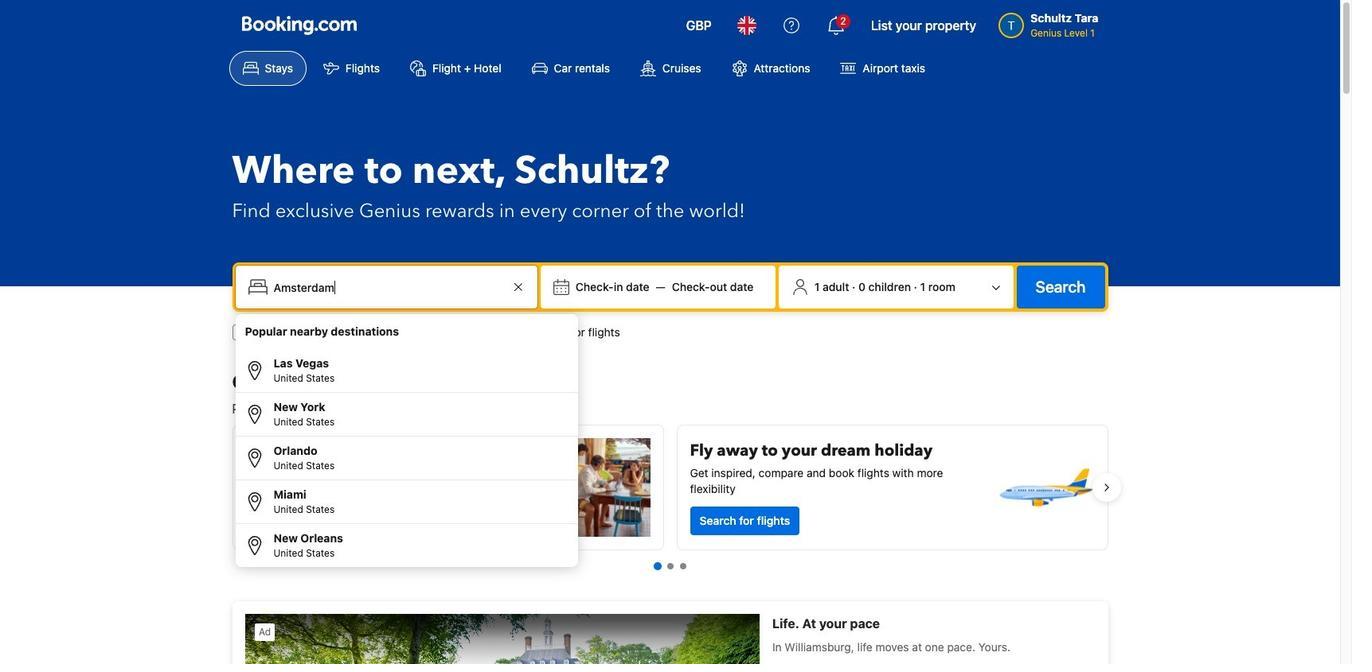 Task type: locate. For each thing, give the bounding box(es) containing it.
progress bar
[[653, 563, 686, 571]]

region
[[219, 419, 1121, 557]]

main content
[[219, 371, 1121, 665]]

your account menu schultz tara genius level 1 element
[[999, 4, 1105, 41]]

booking.com image
[[242, 16, 356, 35]]

Where are you going? field
[[267, 273, 509, 302]]

list box
[[235, 315, 578, 568]]

group
[[235, 350, 578, 568]]



Task type: describe. For each thing, give the bounding box(es) containing it.
take your longest holiday yet image
[[551, 439, 650, 538]]

fly away to your dream holiday image
[[996, 439, 1095, 538]]



Task type: vqa. For each thing, say whether or not it's contained in the screenshot.
topmost the 1
no



